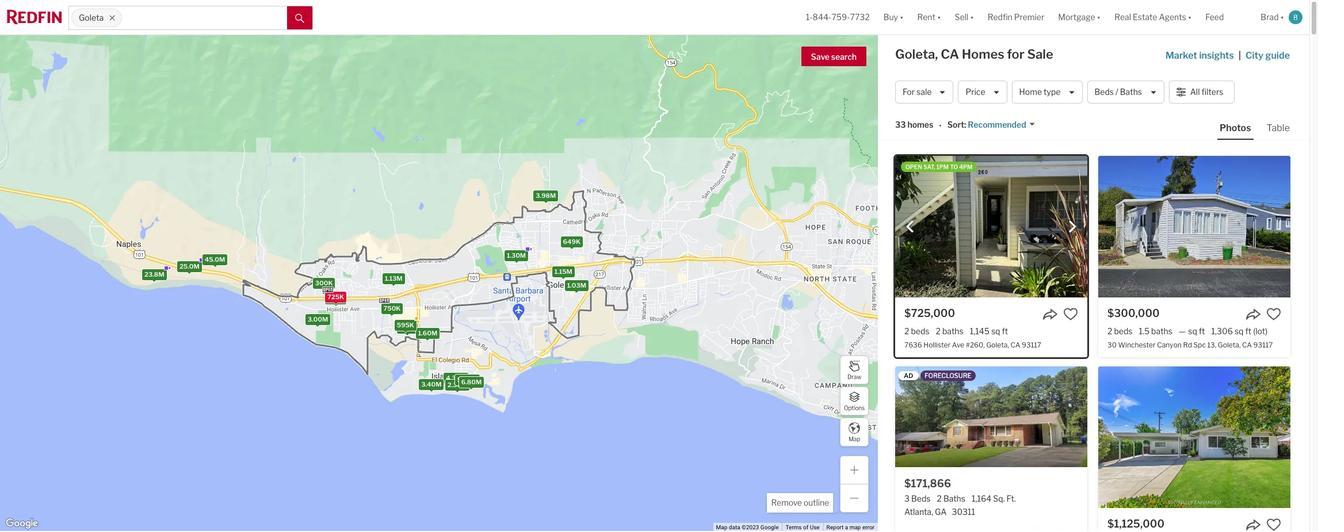Task type: describe. For each thing, give the bounding box(es) containing it.
city guide link
[[1246, 49, 1292, 63]]

3.98m
[[536, 192, 556, 200]]

city
[[1246, 50, 1264, 61]]

buy ▾ button
[[884, 0, 904, 35]]

2 beds for $300,000
[[1108, 326, 1133, 336]]

market insights link
[[1166, 37, 1234, 63]]

market
[[1166, 50, 1197, 61]]

6.80m
[[461, 378, 482, 386]]

$300,000
[[1108, 307, 1160, 319]]

▾ for rent ▾
[[937, 12, 941, 22]]

all filters button
[[1169, 81, 1235, 104]]

brad ▾
[[1261, 12, 1284, 22]]

mortgage ▾ button
[[1051, 0, 1108, 35]]

▾ for brad ▾
[[1281, 12, 1284, 22]]

2 baths
[[936, 326, 964, 336]]

home type button
[[1012, 81, 1083, 104]]

25.0m
[[179, 263, 200, 271]]

sort :
[[947, 120, 966, 130]]

photo of 7636 hollister ave #260, goleta, ca 93117 image
[[895, 156, 1087, 297]]

favorite button image for $300,000
[[1266, 307, 1281, 322]]

home type
[[1019, 87, 1061, 97]]

remove outline button
[[767, 493, 833, 513]]

2 for $725,000
[[904, 326, 909, 336]]

goleta, ca homes for sale
[[895, 47, 1053, 62]]

649k
[[563, 238, 581, 246]]

feed button
[[1199, 0, 1254, 35]]

— sq ft
[[1179, 326, 1205, 336]]

home
[[1019, 87, 1042, 97]]

1.15m
[[554, 267, 572, 275]]

redfin
[[988, 12, 1013, 22]]

filters
[[1202, 87, 1224, 97]]

sort
[[947, 120, 964, 130]]

favorite button checkbox for $1,125,000
[[1266, 517, 1281, 531]]

beds for $725,000
[[911, 326, 930, 336]]

real estate agents ▾
[[1115, 12, 1192, 22]]

ad region
[[895, 367, 1087, 531]]

table
[[1267, 123, 1290, 133]]

610k
[[399, 324, 416, 332]]

remove goleta image
[[109, 14, 116, 21]]

2.30m
[[447, 381, 467, 389]]

1.5
[[1139, 326, 1150, 336]]

beds / baths
[[1095, 87, 1142, 97]]

sat,
[[923, 163, 935, 170]]

price
[[966, 87, 985, 97]]

30
[[1108, 341, 1117, 349]]

2 beds for $725,000
[[904, 326, 930, 336]]

photo of 7111 madera dr, goleta, ca 93117 image
[[1098, 367, 1291, 508]]

sq for 1,145
[[991, 326, 1000, 336]]

3.00m
[[308, 315, 328, 323]]

759-
[[832, 12, 850, 22]]

•
[[939, 121, 942, 130]]

rent ▾ button
[[917, 0, 941, 35]]

report a map error
[[827, 524, 875, 531]]

7732
[[850, 12, 870, 22]]

(lot)
[[1253, 326, 1268, 336]]

▾ for buy ▾
[[900, 12, 904, 22]]

sale
[[917, 87, 932, 97]]

goleta
[[79, 13, 104, 23]]

favorite button image for $725,000
[[1063, 307, 1078, 322]]

options button
[[840, 387, 869, 415]]

feed
[[1206, 12, 1224, 22]]

/
[[1116, 87, 1118, 97]]

844-
[[813, 12, 832, 22]]

2 93117 from the left
[[1254, 341, 1273, 349]]

7636
[[904, 341, 922, 349]]

mortgage ▾ button
[[1058, 0, 1101, 35]]

ave
[[952, 341, 964, 349]]

google
[[761, 524, 779, 531]]

▾ for sell ▾
[[970, 12, 974, 22]]

sell ▾
[[955, 12, 974, 22]]

1.60m
[[418, 329, 437, 337]]

map region
[[0, 0, 964, 531]]

33 homes •
[[895, 120, 942, 130]]

real estate agents ▾ button
[[1108, 0, 1199, 35]]

rent ▾ button
[[911, 0, 948, 35]]

rent ▾
[[917, 12, 941, 22]]

search
[[831, 52, 857, 62]]

baths for $725,000
[[942, 326, 964, 336]]

price button
[[958, 81, 1007, 104]]

©2023
[[742, 524, 759, 531]]

report
[[827, 524, 844, 531]]

submit search image
[[295, 14, 304, 23]]

map
[[850, 524, 861, 531]]

map for map data ©2023 google
[[716, 524, 727, 531]]

2 horizontal spatial goleta,
[[1218, 341, 1241, 349]]

1,306
[[1211, 326, 1233, 336]]

baths
[[1120, 87, 1142, 97]]

homes
[[908, 120, 933, 130]]

options
[[844, 404, 865, 411]]

1-
[[806, 12, 813, 22]]

terms of use link
[[786, 524, 820, 531]]

$1,125,000
[[1108, 518, 1165, 530]]



Task type: locate. For each thing, give the bounding box(es) containing it.
2 for $300,000
[[1108, 326, 1112, 336]]

6 ▾ from the left
[[1281, 12, 1284, 22]]

insights
[[1199, 50, 1234, 61]]

93117 down (lot)
[[1254, 341, 1273, 349]]

map button
[[840, 418, 869, 446]]

save search
[[811, 52, 857, 62]]

799k
[[327, 295, 344, 303]]

▾ right rent
[[937, 12, 941, 22]]

3 ft from the left
[[1245, 326, 1252, 336]]

93117 right #260,
[[1022, 341, 1041, 349]]

2 up hollister
[[936, 326, 941, 336]]

93117
[[1022, 341, 1041, 349], [1254, 341, 1273, 349]]

1-844-759-7732
[[806, 12, 870, 22]]

outline
[[804, 498, 829, 507]]

to
[[950, 163, 958, 170]]

2 up 30
[[1108, 326, 1112, 336]]

4 ▾ from the left
[[1097, 12, 1101, 22]]

0 horizontal spatial 93117
[[1022, 341, 1041, 349]]

1 horizontal spatial 2 beds
[[1108, 326, 1133, 336]]

buy
[[884, 12, 898, 22]]

beds
[[911, 326, 930, 336], [1114, 326, 1133, 336]]

real
[[1115, 12, 1131, 22]]

2
[[904, 326, 909, 336], [936, 326, 941, 336], [1108, 326, 1112, 336]]

google image
[[3, 516, 41, 531]]

sq for —
[[1188, 326, 1197, 336]]

▾ right agents on the right
[[1188, 12, 1192, 22]]

for
[[903, 87, 915, 97]]

3.40m
[[421, 381, 442, 389]]

#260,
[[966, 341, 985, 349]]

map for map
[[849, 435, 860, 442]]

2 horizontal spatial sq
[[1235, 326, 1244, 336]]

remove outline
[[771, 498, 829, 507]]

2 ft from the left
[[1199, 326, 1205, 336]]

2 horizontal spatial ca
[[1242, 341, 1252, 349]]

1,145
[[970, 326, 990, 336]]

0 horizontal spatial 2 beds
[[904, 326, 930, 336]]

None search field
[[122, 6, 287, 29]]

725k
[[327, 293, 344, 301]]

recommended
[[968, 120, 1026, 130]]

1 beds from the left
[[911, 326, 930, 336]]

5.00m
[[457, 376, 478, 384]]

0 horizontal spatial 2
[[904, 326, 909, 336]]

mortgage ▾
[[1058, 12, 1101, 22]]

favorite button image for $1,125,000
[[1266, 517, 1281, 531]]

1.30m
[[507, 251, 526, 259]]

save
[[811, 52, 830, 62]]

map data ©2023 google
[[716, 524, 779, 531]]

2 beds up 30
[[1108, 326, 1133, 336]]

redfin premier
[[988, 12, 1044, 22]]

beds up 7636
[[911, 326, 930, 336]]

1 vertical spatial map
[[716, 524, 727, 531]]

open sat, 1pm to 4pm
[[906, 163, 973, 170]]

$725,000
[[904, 307, 955, 319]]

0 horizontal spatial favorite button checkbox
[[1063, 307, 1078, 322]]

0 horizontal spatial map
[[716, 524, 727, 531]]

3 sq from the left
[[1235, 326, 1244, 336]]

▾
[[900, 12, 904, 22], [937, 12, 941, 22], [970, 12, 974, 22], [1097, 12, 1101, 22], [1188, 12, 1192, 22], [1281, 12, 1284, 22]]

0 horizontal spatial ca
[[941, 47, 959, 62]]

1 baths from the left
[[942, 326, 964, 336]]

▾ for mortgage ▾
[[1097, 12, 1101, 22]]

favorite button checkbox
[[1266, 307, 1281, 322]]

baths up canyon at the bottom right of the page
[[1151, 326, 1173, 336]]

for
[[1007, 47, 1025, 62]]

1 horizontal spatial ca
[[1011, 341, 1020, 349]]

market insights | city guide
[[1166, 50, 1290, 61]]

1 2 beds from the left
[[904, 326, 930, 336]]

draw button
[[840, 356, 869, 384]]

data
[[729, 524, 740, 531]]

previous button image
[[904, 221, 916, 233]]

estate
[[1133, 12, 1157, 22]]

ft for 1,145 sq ft
[[1002, 326, 1008, 336]]

ca right #260,
[[1011, 341, 1020, 349]]

sell ▾ button
[[955, 0, 974, 35]]

4pm
[[959, 163, 973, 170]]

buy ▾ button
[[877, 0, 911, 35]]

30 winchester canyon rd spc 13, goleta, ca 93117
[[1108, 341, 1273, 349]]

3 ▾ from the left
[[970, 12, 974, 22]]

1-844-759-7732 link
[[806, 12, 870, 22]]

▾ right sell
[[970, 12, 974, 22]]

0 horizontal spatial ft
[[1002, 326, 1008, 336]]

ft
[[1002, 326, 1008, 336], [1199, 326, 1205, 336], [1245, 326, 1252, 336]]

1 horizontal spatial sq
[[1188, 326, 1197, 336]]

table button
[[1264, 122, 1292, 139]]

—
[[1179, 326, 1186, 336]]

user photo image
[[1289, 10, 1303, 24]]

2 horizontal spatial 2
[[1108, 326, 1112, 336]]

use
[[810, 524, 820, 531]]

2 2 beds from the left
[[1108, 326, 1133, 336]]

2 horizontal spatial ft
[[1245, 326, 1252, 336]]

sq right 1,145
[[991, 326, 1000, 336]]

750k
[[384, 304, 401, 312]]

ft for — sq ft
[[1199, 326, 1205, 336]]

1 93117 from the left
[[1022, 341, 1041, 349]]

1 horizontal spatial map
[[849, 435, 860, 442]]

ca left homes at the top of page
[[941, 47, 959, 62]]

ca down the 1,306 sq ft (lot)
[[1242, 341, 1252, 349]]

goleta, up for sale on the right
[[895, 47, 938, 62]]

sq for 1,306
[[1235, 326, 1244, 336]]

0 horizontal spatial sq
[[991, 326, 1000, 336]]

1 horizontal spatial baths
[[1151, 326, 1173, 336]]

draw
[[848, 373, 861, 380]]

photo of 30 winchester canyon rd spc 13, goleta, ca 93117 image
[[1098, 156, 1291, 297]]

rent
[[917, 12, 936, 22]]

2 sq from the left
[[1188, 326, 1197, 336]]

1.13m
[[385, 275, 403, 283]]

beds up 30
[[1114, 326, 1133, 336]]

▾ right mortgage on the top of page
[[1097, 12, 1101, 22]]

beds
[[1095, 87, 1114, 97]]

for sale
[[903, 87, 932, 97]]

map down options
[[849, 435, 860, 442]]

canyon
[[1157, 341, 1182, 349]]

photos
[[1220, 123, 1251, 133]]

winchester
[[1118, 341, 1156, 349]]

1 ft from the left
[[1002, 326, 1008, 336]]

1 horizontal spatial goleta,
[[986, 341, 1009, 349]]

agents
[[1159, 12, 1186, 22]]

0 vertical spatial favorite button checkbox
[[1063, 307, 1078, 322]]

brad
[[1261, 12, 1279, 22]]

1 ▾ from the left
[[900, 12, 904, 22]]

0 horizontal spatial baths
[[942, 326, 964, 336]]

sq right —
[[1188, 326, 1197, 336]]

goleta,
[[895, 47, 938, 62], [986, 341, 1009, 349], [1218, 341, 1241, 349]]

ft right 1,145
[[1002, 326, 1008, 336]]

▾ right brad
[[1281, 12, 1284, 22]]

goleta, down 1,306
[[1218, 341, 1241, 349]]

1 sq from the left
[[991, 326, 1000, 336]]

1 horizontal spatial ft
[[1199, 326, 1205, 336]]

300k
[[315, 279, 333, 287]]

favorite button checkbox for $725,000
[[1063, 307, 1078, 322]]

favorite button image
[[1063, 307, 1078, 322], [1266, 307, 1281, 322], [1266, 517, 1281, 531]]

1 horizontal spatial favorite button checkbox
[[1266, 517, 1281, 531]]

2 beds up 7636
[[904, 326, 930, 336]]

3 2 from the left
[[1108, 326, 1112, 336]]

7636 hollister ave #260, goleta, ca 93117
[[904, 341, 1041, 349]]

baths up ave
[[942, 326, 964, 336]]

2 up 7636
[[904, 326, 909, 336]]

sell
[[955, 12, 968, 22]]

:
[[964, 120, 966, 130]]

ft left (lot)
[[1245, 326, 1252, 336]]

0 horizontal spatial goleta,
[[895, 47, 938, 62]]

baths for $300,000
[[1151, 326, 1173, 336]]

1,145 sq ft
[[970, 326, 1008, 336]]

favorite button checkbox
[[1063, 307, 1078, 322], [1266, 517, 1281, 531]]

report a map error link
[[827, 524, 875, 531]]

a
[[845, 524, 848, 531]]

1.03m
[[567, 282, 586, 290]]

1 horizontal spatial 2
[[936, 326, 941, 336]]

ft up spc at the bottom right of page
[[1199, 326, 1205, 336]]

2 baths from the left
[[1151, 326, 1173, 336]]

spc
[[1194, 341, 1206, 349]]

all
[[1190, 87, 1200, 97]]

1 horizontal spatial 93117
[[1254, 341, 1273, 349]]

2 ▾ from the left
[[937, 12, 941, 22]]

1 vertical spatial favorite button checkbox
[[1266, 517, 1281, 531]]

5 ▾ from the left
[[1188, 12, 1192, 22]]

for sale button
[[895, 81, 954, 104]]

remove
[[771, 498, 802, 507]]

beds for $300,000
[[1114, 326, 1133, 336]]

|
[[1239, 50, 1241, 61]]

next button image
[[1067, 221, 1078, 233]]

type
[[1044, 87, 1061, 97]]

2 beds from the left
[[1114, 326, 1133, 336]]

▾ right buy
[[900, 12, 904, 22]]

goleta, down 1,145 sq ft
[[986, 341, 1009, 349]]

2 beds
[[904, 326, 930, 336], [1108, 326, 1133, 336]]

0 horizontal spatial beds
[[911, 326, 930, 336]]

2 2 from the left
[[936, 326, 941, 336]]

map left data
[[716, 524, 727, 531]]

real estate agents ▾ link
[[1115, 0, 1192, 35]]

hollister
[[924, 341, 951, 349]]

1 2 from the left
[[904, 326, 909, 336]]

sale
[[1027, 47, 1053, 62]]

sq right 1,306
[[1235, 326, 1244, 336]]

map inside button
[[849, 435, 860, 442]]

1 horizontal spatial beds
[[1114, 326, 1133, 336]]

0 vertical spatial map
[[849, 435, 860, 442]]

ft for 1,306 sq ft (lot)
[[1245, 326, 1252, 336]]

1pm
[[937, 163, 949, 170]]



Task type: vqa. For each thing, say whether or not it's contained in the screenshot.
right the
no



